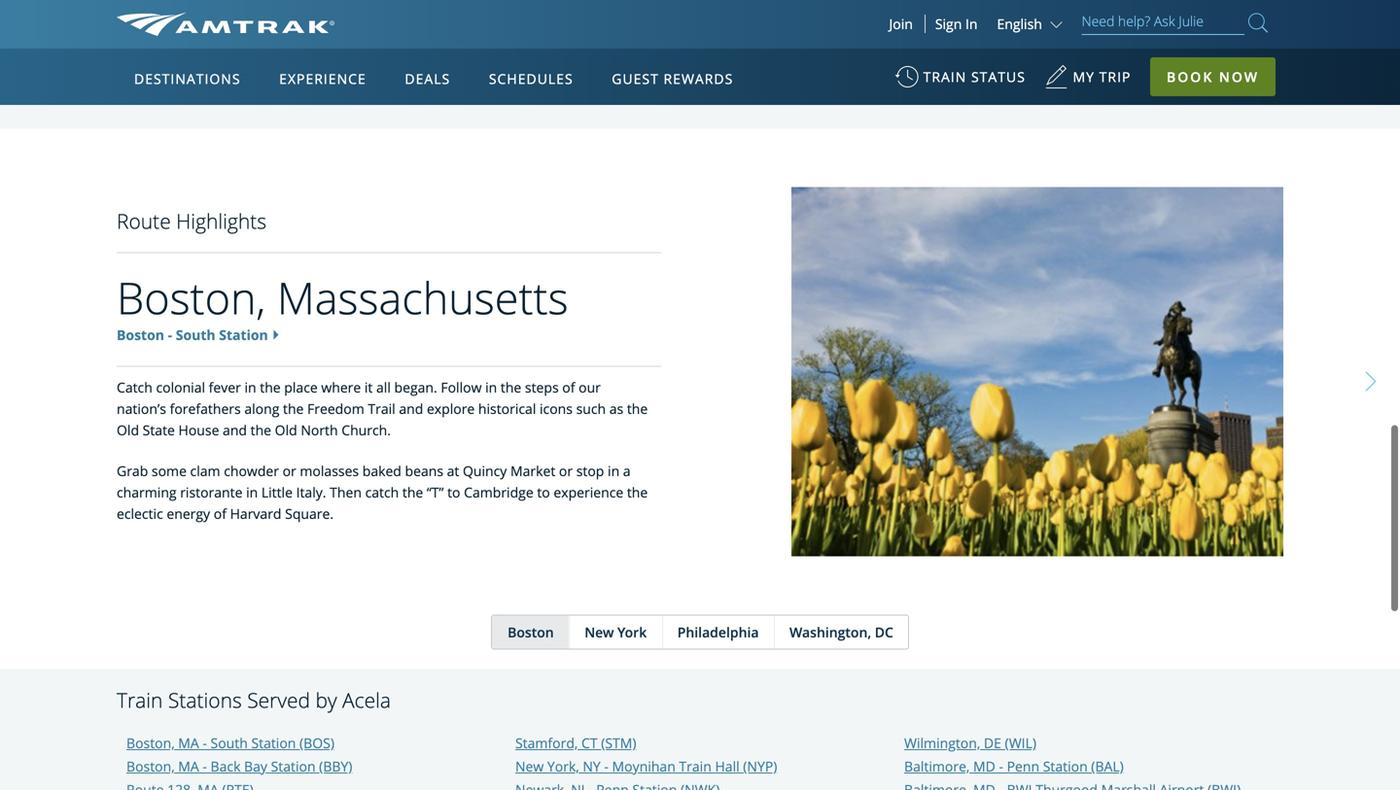 Task type: locate. For each thing, give the bounding box(es) containing it.
0 vertical spatial new
[[585, 623, 614, 642]]

0 horizontal spatial train
[[117, 687, 163, 714]]

- inside wilmington, de (wil) baltimore, md - penn station (bal)
[[999, 758, 1004, 776]]

station
[[219, 326, 268, 344], [251, 734, 296, 753], [271, 758, 316, 776], [1043, 758, 1088, 776]]

energy
[[167, 505, 210, 523]]

grab
[[117, 462, 148, 480]]

boston up catch
[[117, 326, 164, 344]]

church.
[[342, 421, 391, 439]]

follow
[[441, 378, 482, 397]]

(wil)
[[1005, 734, 1037, 753]]

1 vertical spatial train
[[679, 758, 712, 776]]

baked
[[363, 462, 402, 480]]

eclectic
[[117, 505, 163, 523]]

station down (bos)
[[271, 758, 316, 776]]

0 vertical spatial of
[[562, 378, 575, 397]]

2 ma from the top
[[178, 758, 199, 776]]

boston, massachusetts boston - south station
[[117, 268, 569, 344]]

0 horizontal spatial boston
[[117, 326, 164, 344]]

- left back
[[203, 758, 207, 776]]

application
[[189, 162, 656, 435]]

0 horizontal spatial old
[[117, 421, 139, 439]]

schedules
[[489, 70, 574, 88]]

1 vertical spatial boston,
[[126, 734, 175, 753]]

1 horizontal spatial train
[[679, 758, 712, 776]]

the up along
[[260, 378, 281, 397]]

freedom
[[307, 400, 365, 418]]

boston left the new york button
[[508, 623, 554, 642]]

house
[[178, 421, 219, 439]]

- up colonial
[[168, 326, 172, 344]]

hall
[[715, 758, 740, 776]]

- inside boston, massachusetts boston - south station
[[168, 326, 172, 344]]

or up "little"
[[283, 462, 296, 480]]

1 vertical spatial new
[[516, 758, 544, 776]]

ma down stations
[[178, 734, 199, 753]]

boston, down "route highlights"
[[117, 268, 266, 327]]

and
[[399, 400, 423, 418], [223, 421, 247, 439]]

0 horizontal spatial to
[[448, 483, 461, 502]]

catch
[[365, 483, 399, 502]]

experience button
[[272, 52, 374, 106]]

station inside boston, massachusetts boston - south station
[[219, 326, 268, 344]]

0 vertical spatial and
[[399, 400, 423, 418]]

colonial
[[156, 378, 205, 397]]

1 horizontal spatial boston
[[508, 623, 554, 642]]

train stations served by acela
[[117, 687, 391, 714]]

join button
[[878, 15, 926, 33]]

square.
[[285, 505, 334, 523]]

grab some clam chowder or molasses baked beans at quincy market or stop in a charming ristorante in little italy. then catch the "t" to cambridge to experience the eclectic energy of harvard square.
[[117, 462, 648, 523]]

local guides button
[[117, 18, 457, 70]]

served
[[247, 687, 310, 714]]

(stm)
[[601, 734, 637, 753]]

station right 'penn'
[[1043, 758, 1088, 776]]

0 vertical spatial boston
[[117, 326, 164, 344]]

molasses
[[300, 462, 359, 480]]

route highlights
[[117, 207, 267, 235]]

or
[[283, 462, 296, 480], [559, 462, 573, 480]]

or left stop
[[559, 462, 573, 480]]

1 vertical spatial south
[[211, 734, 248, 753]]

1 vertical spatial boston
[[508, 623, 554, 642]]

south up colonial
[[176, 326, 216, 344]]

guest rewards button
[[604, 52, 741, 106]]

1 horizontal spatial new
[[585, 623, 614, 642]]

boston, ma - south station (bos) link
[[126, 734, 335, 753]]

1 horizontal spatial of
[[562, 378, 575, 397]]

new
[[585, 623, 614, 642], [516, 758, 544, 776]]

of inside "grab some clam chowder or molasses baked beans at quincy market or stop in a charming ristorante in little italy. then catch the "t" to cambridge to experience the eclectic energy of harvard square."
[[214, 505, 227, 523]]

of left our
[[562, 378, 575, 397]]

0 vertical spatial train
[[117, 687, 163, 714]]

deals button
[[397, 52, 458, 106]]

train
[[117, 687, 163, 714], [679, 758, 712, 776]]

2 old from the left
[[275, 421, 297, 439]]

in up historical
[[485, 378, 497, 397]]

-
[[168, 326, 172, 344], [203, 734, 207, 753], [203, 758, 207, 776], [604, 758, 609, 776], [999, 758, 1004, 776]]

fever
[[209, 378, 241, 397]]

old down nation's
[[117, 421, 139, 439]]

amtrak image
[[117, 13, 335, 36]]

0 horizontal spatial of
[[214, 505, 227, 523]]

boston, left back
[[126, 758, 175, 776]]

the right "as"
[[627, 400, 648, 418]]

in left a
[[608, 462, 620, 480]]

and down along
[[223, 421, 247, 439]]

schedules link
[[481, 49, 581, 105]]

0 vertical spatial south
[[176, 326, 216, 344]]

1 vertical spatial and
[[223, 421, 247, 439]]

wilmington, de (wil) baltimore, md - penn station (bal)
[[905, 734, 1124, 776]]

along
[[244, 400, 280, 418]]

english
[[997, 15, 1043, 33]]

ma left back
[[178, 758, 199, 776]]

ma
[[178, 734, 199, 753], [178, 758, 199, 776]]

york
[[618, 623, 647, 642]]

regions map image
[[189, 162, 656, 435]]

(bby)
[[319, 758, 353, 776]]

0 horizontal spatial or
[[283, 462, 296, 480]]

0 horizontal spatial new
[[516, 758, 544, 776]]

in down chowder
[[246, 483, 258, 502]]

such
[[576, 400, 606, 418]]

in
[[245, 378, 256, 397], [485, 378, 497, 397], [608, 462, 620, 480], [246, 483, 258, 502]]

little
[[262, 483, 293, 502]]

in up along
[[245, 378, 256, 397]]

stamford,
[[516, 734, 578, 753]]

de
[[984, 734, 1002, 753]]

destinations
[[134, 70, 241, 88]]

1 vertical spatial ma
[[178, 758, 199, 776]]

Please enter your search item search field
[[1082, 10, 1245, 35]]

boston inside button
[[508, 623, 554, 642]]

boston, down stations
[[126, 734, 175, 753]]

1 vertical spatial of
[[214, 505, 227, 523]]

old
[[117, 421, 139, 439], [275, 421, 297, 439]]

boston, inside boston, massachusetts boston - south station
[[117, 268, 266, 327]]

the up historical
[[501, 378, 522, 397]]

new inside stamford, ct (stm) new york, ny - moynihan train hall (nyp)
[[516, 758, 544, 776]]

south up back
[[211, 734, 248, 753]]

south inside boston, massachusetts boston - south station
[[176, 326, 216, 344]]

train status link
[[895, 58, 1026, 106]]

south
[[176, 326, 216, 344], [211, 734, 248, 753]]

deals
[[405, 70, 451, 88]]

banner
[[0, 0, 1401, 449]]

to right "t"
[[448, 483, 461, 502]]

new left york
[[585, 623, 614, 642]]

old down along
[[275, 421, 297, 439]]

it
[[365, 378, 373, 397]]

train left hall
[[679, 758, 712, 776]]

new down the stamford,
[[516, 758, 544, 776]]

the down place
[[283, 400, 304, 418]]

1 horizontal spatial old
[[275, 421, 297, 439]]

guides
[[216, 34, 260, 53]]

then
[[330, 483, 362, 502]]

(bal)
[[1092, 758, 1124, 776]]

charming
[[117, 483, 177, 502]]

(bos)
[[300, 734, 335, 753]]

station up fever
[[219, 326, 268, 344]]

steps
[[525, 378, 559, 397]]

1 horizontal spatial or
[[559, 462, 573, 480]]

to down market
[[537, 483, 550, 502]]

now
[[1220, 68, 1260, 86]]

- right md
[[999, 758, 1004, 776]]

beans
[[405, 462, 444, 480]]

stations
[[168, 687, 242, 714]]

0 vertical spatial ma
[[178, 734, 199, 753]]

and down began.
[[399, 400, 423, 418]]

sign in button
[[936, 15, 978, 33]]

of down ristorante
[[214, 505, 227, 523]]

2 or from the left
[[559, 462, 573, 480]]

stamford, ct (stm) link
[[516, 734, 637, 753]]

- right ny
[[604, 758, 609, 776]]

boston, ma - back bay station (bby) link
[[126, 758, 353, 776]]

boston
[[117, 326, 164, 344], [508, 623, 554, 642]]

book
[[1167, 68, 1214, 86]]

station up bay
[[251, 734, 296, 753]]

1 or from the left
[[283, 462, 296, 480]]

train left stations
[[117, 687, 163, 714]]

1 ma from the top
[[178, 734, 199, 753]]

0 vertical spatial boston,
[[117, 268, 266, 327]]

market
[[511, 462, 556, 480]]

washington, dc
[[790, 623, 894, 642]]

boston,
[[117, 268, 266, 327], [126, 734, 175, 753], [126, 758, 175, 776]]

the
[[260, 378, 281, 397], [501, 378, 522, 397], [283, 400, 304, 418], [627, 400, 648, 418], [251, 421, 271, 439], [403, 483, 423, 502], [627, 483, 648, 502]]

guest
[[612, 70, 659, 88]]

1 horizontal spatial to
[[537, 483, 550, 502]]

clam
[[190, 462, 220, 480]]

all
[[376, 378, 391, 397]]

south inside boston, ma - south station (bos) boston, ma - back bay station (bby)
[[211, 734, 248, 753]]



Task type: vqa. For each thing, say whether or not it's contained in the screenshot.
the right can
no



Task type: describe. For each thing, give the bounding box(es) containing it.
trip
[[1100, 68, 1132, 86]]

philadelphia
[[678, 623, 759, 642]]

station inside wilmington, de (wil) baltimore, md - penn station (bal)
[[1043, 758, 1088, 776]]

experience
[[554, 483, 624, 502]]

train
[[924, 68, 967, 86]]

quincy
[[463, 462, 507, 480]]

forefathers
[[170, 400, 241, 418]]

acela
[[342, 687, 391, 714]]

baltimore,
[[905, 758, 970, 776]]

the down a
[[627, 483, 648, 502]]

penn
[[1007, 758, 1040, 776]]

(nyp)
[[743, 758, 778, 776]]

at
[[447, 462, 459, 480]]

my trip
[[1073, 68, 1132, 86]]

north
[[301, 421, 338, 439]]

york,
[[548, 758, 579, 776]]

cambridge
[[464, 483, 534, 502]]

the left "t"
[[403, 483, 423, 502]]

ristorante
[[180, 483, 243, 502]]

moynihan
[[612, 758, 676, 776]]

boston - south station link
[[117, 326, 268, 344]]

2 vertical spatial boston,
[[126, 758, 175, 776]]

1 to from the left
[[448, 483, 461, 502]]

highlights
[[176, 207, 267, 235]]

boston button
[[492, 616, 569, 649]]

the down along
[[251, 421, 271, 439]]

a
[[623, 462, 631, 480]]

1 horizontal spatial and
[[399, 400, 423, 418]]

md
[[974, 758, 996, 776]]

by
[[316, 687, 337, 714]]

book now
[[1167, 68, 1260, 86]]

pictoral icon for local-guides image
[[141, 34, 180, 53]]

nation's
[[117, 400, 166, 418]]

boston, ma - south station (bos) boston, ma - back bay station (bby)
[[126, 734, 353, 776]]

began.
[[394, 378, 437, 397]]

boston, for ma
[[126, 734, 175, 753]]

book now button
[[1151, 57, 1276, 96]]

rewards
[[664, 70, 734, 88]]

in
[[966, 15, 978, 33]]

application inside banner
[[189, 162, 656, 435]]

destinations button
[[126, 52, 249, 106]]

bay
[[244, 758, 267, 776]]

local
[[180, 34, 213, 53]]

massachusetts
[[277, 268, 569, 327]]

state
[[143, 421, 175, 439]]

new inside the new york button
[[585, 623, 614, 642]]

my trip button
[[1045, 58, 1132, 106]]

trail
[[368, 400, 396, 418]]

boston, for massachusetts
[[117, 268, 266, 327]]

catch
[[117, 378, 153, 397]]

baltimore, md - penn station (bal) link
[[905, 758, 1124, 776]]

washington,
[[790, 623, 872, 642]]

"t"
[[427, 483, 444, 502]]

dc
[[875, 623, 894, 642]]

ny
[[583, 758, 601, 776]]

sign
[[936, 15, 962, 33]]

- inside stamford, ct (stm) new york, ny - moynihan train hall (nyp)
[[604, 758, 609, 776]]

banner containing join
[[0, 0, 1401, 449]]

where
[[321, 378, 361, 397]]

2 to from the left
[[537, 483, 550, 502]]

some
[[152, 462, 187, 480]]

ct
[[582, 734, 598, 753]]

back
[[211, 758, 241, 776]]

local guides list
[[117, 0, 457, 70]]

wilmington, de (wil) link
[[905, 734, 1037, 753]]

status
[[972, 68, 1026, 86]]

place
[[284, 378, 318, 397]]

1 old from the left
[[117, 421, 139, 439]]

0 horizontal spatial and
[[223, 421, 247, 439]]

search icon image
[[1249, 9, 1268, 36]]

join
[[890, 15, 913, 33]]

boston inside boston, massachusetts boston - south station
[[117, 326, 164, 344]]

sign in
[[936, 15, 978, 33]]

new york, ny - moynihan train hall (nyp) link
[[516, 758, 778, 776]]

chowder
[[224, 462, 279, 480]]

historical
[[478, 400, 536, 418]]

our
[[579, 378, 601, 397]]

local guides
[[180, 34, 260, 53]]

english button
[[997, 15, 1068, 33]]

stamford, ct (stm) new york, ny - moynihan train hall (nyp)
[[516, 734, 778, 776]]

my
[[1073, 68, 1095, 86]]

catch colonial fever in the place where it all began. follow in the steps of our nation's forefathers along the freedom trail and explore historical icons such as the old state house and the old north church.
[[117, 378, 648, 439]]

explore
[[427, 400, 475, 418]]

route
[[117, 207, 171, 235]]

of inside catch colonial fever in the place where it all began. follow in the steps of our nation's forefathers along the freedom trail and explore historical icons such as the old state house and the old north church.
[[562, 378, 575, 397]]

wilmington,
[[905, 734, 981, 753]]

stop
[[577, 462, 604, 480]]

train status
[[924, 68, 1026, 86]]

- up boston, ma - back bay station (bby) link
[[203, 734, 207, 753]]

italy.
[[296, 483, 326, 502]]

train inside stamford, ct (stm) new york, ny - moynihan train hall (nyp)
[[679, 758, 712, 776]]

new york button
[[569, 616, 662, 649]]



